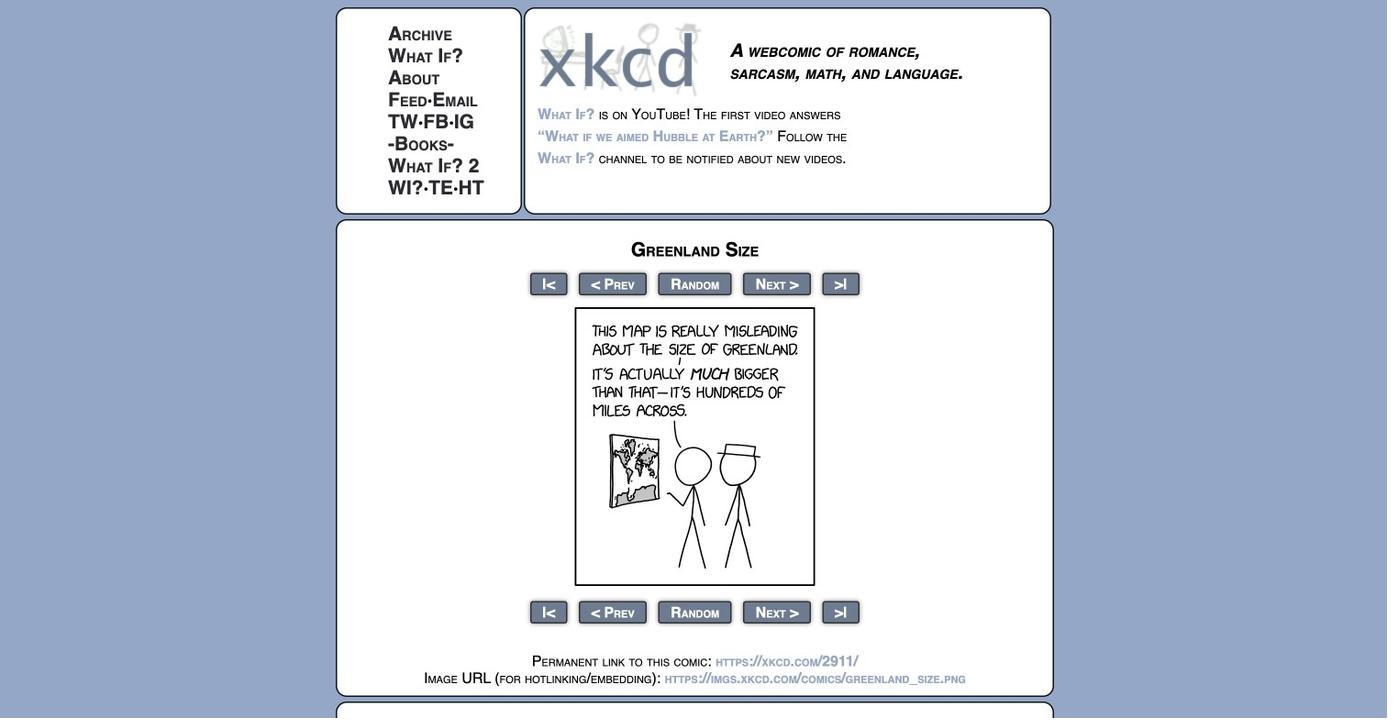 Task type: describe. For each thing, give the bounding box(es) containing it.
greenland size image
[[575, 307, 815, 586]]



Task type: vqa. For each thing, say whether or not it's contained in the screenshot.
Selected Comics image
no



Task type: locate. For each thing, give the bounding box(es) containing it.
xkcd.com logo image
[[538, 21, 708, 97]]



